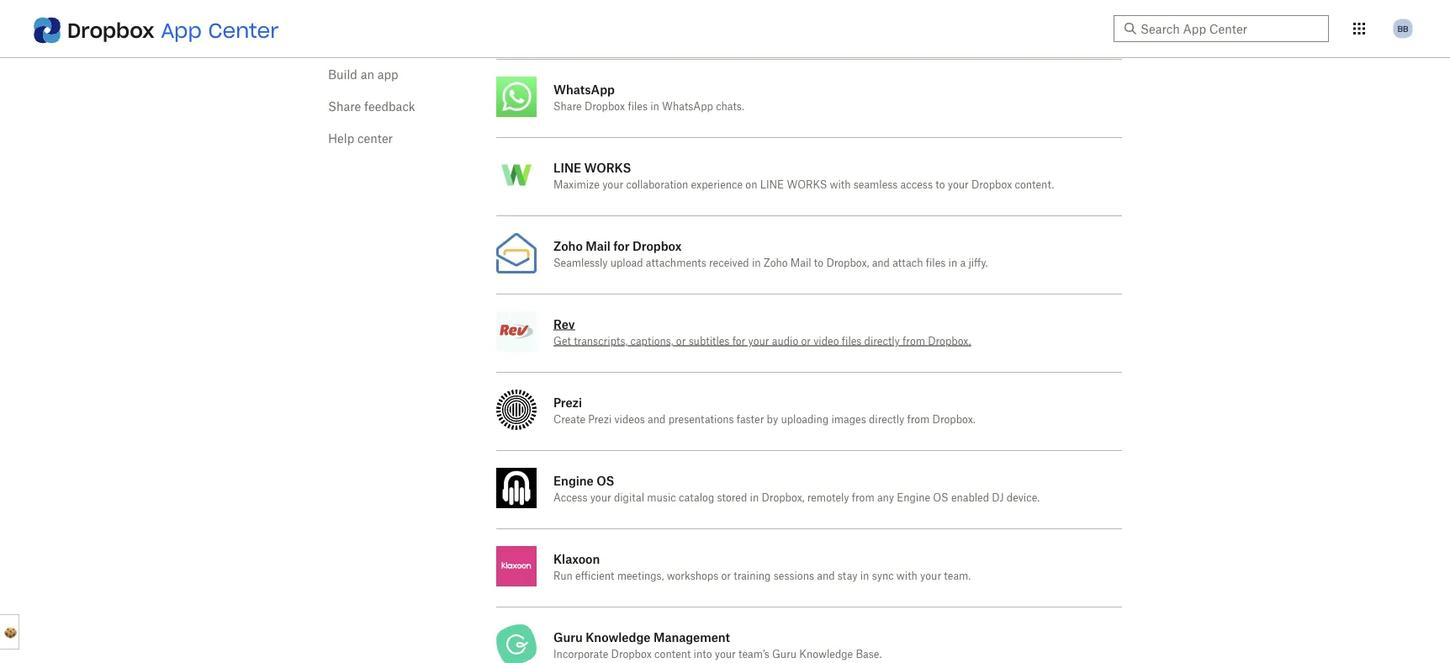 Task type: locate. For each thing, give the bounding box(es) containing it.
from right images in the right of the page
[[908, 415, 930, 425]]

1 horizontal spatial zoho
[[764, 258, 788, 268]]

Search App Center text field
[[1141, 19, 1320, 38]]

1 horizontal spatial knowledge
[[800, 650, 853, 660]]

or left training on the right bottom
[[722, 571, 731, 582]]

1 vertical spatial mail
[[791, 258, 812, 268]]

0 vertical spatial prezi
[[554, 395, 582, 409]]

files
[[628, 102, 648, 112], [926, 258, 946, 268], [842, 337, 862, 347]]

dropbox up maximize
[[585, 102, 625, 112]]

get
[[554, 337, 571, 347]]

1 horizontal spatial and
[[817, 571, 835, 582]]

mail up seamlessly
[[586, 239, 611, 253]]

files inside zoho mail for dropbox seamlessly upload attachments received in zoho mail to dropbox, and attach files in a jiffy.
[[926, 258, 946, 268]]

zoho up seamlessly
[[554, 239, 583, 253]]

1 vertical spatial dropbox.
[[933, 415, 976, 425]]

0 vertical spatial to
[[936, 180, 945, 190]]

and left stay
[[817, 571, 835, 582]]

2 vertical spatial from
[[852, 493, 875, 503]]

0 vertical spatial os
[[597, 473, 615, 488]]

in left a
[[949, 258, 958, 268]]

videos
[[615, 415, 645, 425]]

guru up incorporate
[[554, 630, 583, 644]]

zoho
[[554, 239, 583, 253], [764, 258, 788, 268]]

knowledge left base.
[[800, 650, 853, 660]]

dropbox left content. on the top of the page
[[972, 180, 1013, 190]]

1 horizontal spatial whatsapp
[[662, 102, 714, 112]]

your left "digital"
[[591, 493, 612, 503]]

whatsapp
[[554, 82, 615, 96], [662, 102, 714, 112]]

1 vertical spatial to
[[814, 258, 824, 268]]

0 horizontal spatial to
[[814, 258, 824, 268]]

and inside klaxoon run efficient meetings, workshops or training sessions and stay in sync with your team.
[[817, 571, 835, 582]]

device.
[[1007, 493, 1040, 503]]

attach
[[893, 258, 924, 268]]

in left 'chats.'
[[651, 102, 660, 112]]

1 horizontal spatial files
[[842, 337, 862, 347]]

works up maximize
[[585, 160, 631, 175]]

help center
[[328, 133, 393, 145]]

digital
[[614, 493, 645, 503]]

workshops
[[667, 571, 719, 582]]

engine up access
[[554, 473, 594, 488]]

0 vertical spatial files
[[628, 102, 648, 112]]

0 horizontal spatial and
[[648, 415, 666, 425]]

1 horizontal spatial with
[[897, 571, 918, 582]]

0 vertical spatial for
[[614, 239, 630, 253]]

or
[[676, 337, 686, 347], [802, 337, 811, 347], [722, 571, 731, 582]]

0 vertical spatial knowledge
[[586, 630, 651, 644]]

from inside rev get transcripts, captions, or subtitles for your audio or video files directly from dropbox.
[[903, 337, 926, 347]]

prezi up the create
[[554, 395, 582, 409]]

files left a
[[926, 258, 946, 268]]

your right the into
[[715, 650, 736, 660]]

for
[[614, 239, 630, 253], [733, 337, 746, 347]]

directly inside rev get transcripts, captions, or subtitles for your audio or video files directly from dropbox.
[[865, 337, 900, 347]]

0 horizontal spatial zoho
[[554, 239, 583, 253]]

1 vertical spatial dropbox,
[[762, 493, 805, 503]]

0 horizontal spatial for
[[614, 239, 630, 253]]

to up video
[[814, 258, 824, 268]]

klaxoon run efficient meetings, workshops or training sessions and stay in sync with your team.
[[554, 552, 971, 582]]

engine right any
[[897, 493, 931, 503]]

0 vertical spatial mail
[[586, 239, 611, 253]]

files inside 'whatsapp share dropbox files in whatsapp chats.'
[[628, 102, 648, 112]]

catalog
[[679, 493, 715, 503]]

0 horizontal spatial guru
[[554, 630, 583, 644]]

engine
[[554, 473, 594, 488], [897, 493, 931, 503]]

line right on at the right of page
[[761, 180, 785, 190]]

with left 'seamless' in the right top of the page
[[830, 180, 851, 190]]

0 vertical spatial with
[[830, 180, 851, 190]]

stay
[[838, 571, 858, 582]]

your left audio
[[749, 337, 770, 347]]

and
[[872, 258, 890, 268], [648, 415, 666, 425], [817, 571, 835, 582]]

dropbox. up enabled
[[933, 415, 976, 425]]

1 vertical spatial os
[[934, 493, 949, 503]]

1 vertical spatial for
[[733, 337, 746, 347]]

dropbox, left attach
[[827, 258, 870, 268]]

1 vertical spatial files
[[926, 258, 946, 268]]

1 horizontal spatial to
[[936, 180, 945, 190]]

in inside klaxoon run efficient meetings, workshops or training sessions and stay in sync with your team.
[[861, 571, 870, 582]]

and right videos
[[648, 415, 666, 425]]

1 vertical spatial with
[[897, 571, 918, 582]]

in right stored
[[750, 493, 759, 503]]

0 horizontal spatial with
[[830, 180, 851, 190]]

0 horizontal spatial files
[[628, 102, 648, 112]]

incorporate
[[554, 650, 609, 660]]

dropbox left app
[[67, 17, 155, 43]]

1 horizontal spatial prezi
[[589, 415, 612, 425]]

2 vertical spatial files
[[842, 337, 862, 347]]

0 horizontal spatial or
[[676, 337, 686, 347]]

1 vertical spatial engine
[[897, 493, 931, 503]]

klaxoon
[[554, 552, 600, 566]]

for right subtitles
[[733, 337, 746, 347]]

knowledge
[[586, 630, 651, 644], [800, 650, 853, 660]]

prezi
[[554, 395, 582, 409], [589, 415, 612, 425]]

upload
[[611, 258, 643, 268]]

0 vertical spatial from
[[903, 337, 926, 347]]

1 vertical spatial and
[[648, 415, 666, 425]]

1 vertical spatial from
[[908, 415, 930, 425]]

efficient
[[576, 571, 615, 582]]

management
[[654, 630, 730, 644]]

engine os access your digital music catalog stored in dropbox, remotely from any engine os enabled dj device.
[[554, 473, 1040, 503]]

sync
[[872, 571, 894, 582]]

from left any
[[852, 493, 875, 503]]

your right maximize
[[603, 180, 624, 190]]

base.
[[856, 650, 882, 660]]

in right stay
[[861, 571, 870, 582]]

0 vertical spatial dropbox,
[[827, 258, 870, 268]]

or left video
[[802, 337, 811, 347]]

from down attach
[[903, 337, 926, 347]]

build
[[328, 69, 358, 81]]

experience
[[691, 180, 743, 190]]

files right video
[[842, 337, 862, 347]]

or inside klaxoon run efficient meetings, workshops or training sessions and stay in sync with your team.
[[722, 571, 731, 582]]

line up maximize
[[554, 160, 582, 175]]

your
[[603, 180, 624, 190], [948, 180, 969, 190], [749, 337, 770, 347], [591, 493, 612, 503], [921, 571, 942, 582], [715, 650, 736, 660]]

bb button
[[1390, 15, 1417, 42]]

with right sync
[[897, 571, 918, 582]]

0 vertical spatial guru
[[554, 630, 583, 644]]

mail right received
[[791, 258, 812, 268]]

prezi create prezi videos and presentations faster by uploading images directly from dropbox.
[[554, 395, 976, 425]]

in
[[651, 102, 660, 112], [752, 258, 761, 268], [949, 258, 958, 268], [750, 493, 759, 503], [861, 571, 870, 582]]

share up maximize
[[554, 102, 582, 112]]

dropbox. down a
[[928, 337, 972, 347]]

your inside engine os access your digital music catalog stored in dropbox, remotely from any engine os enabled dj device.
[[591, 493, 612, 503]]

share down build
[[328, 101, 361, 113]]

dropbox left content
[[611, 650, 652, 660]]

prezi left videos
[[589, 415, 612, 425]]

knowledge up incorporate
[[586, 630, 651, 644]]

0 vertical spatial directly
[[865, 337, 900, 347]]

from
[[903, 337, 926, 347], [908, 415, 930, 425], [852, 493, 875, 503]]

0 horizontal spatial whatsapp
[[554, 82, 615, 96]]

works right on at the right of page
[[787, 180, 827, 190]]

os
[[597, 473, 615, 488], [934, 493, 949, 503]]

mail
[[586, 239, 611, 253], [791, 258, 812, 268]]

dropbox. inside prezi create prezi videos and presentations faster by uploading images directly from dropbox.
[[933, 415, 976, 425]]

to right access
[[936, 180, 945, 190]]

1 horizontal spatial for
[[733, 337, 746, 347]]

directly right images in the right of the page
[[869, 415, 905, 425]]

0 vertical spatial and
[[872, 258, 890, 268]]

build an app link
[[328, 69, 399, 81]]

1 horizontal spatial works
[[787, 180, 827, 190]]

files up 'collaboration'
[[628, 102, 648, 112]]

0 horizontal spatial works
[[585, 160, 631, 175]]

music
[[647, 493, 676, 503]]

access
[[554, 493, 588, 503]]

1 vertical spatial knowledge
[[800, 650, 853, 660]]

video
[[814, 337, 839, 347]]

faster
[[737, 415, 764, 425]]

share
[[328, 101, 361, 113], [554, 102, 582, 112]]

bb
[[1398, 23, 1409, 34]]

dropbox, left remotely
[[762, 493, 805, 503]]

with inside line works maximize your collaboration experience on line works with seamless access to your dropbox content.
[[830, 180, 851, 190]]

dropbox.
[[928, 337, 972, 347], [933, 415, 976, 425]]

guru
[[554, 630, 583, 644], [772, 650, 797, 660]]

and left attach
[[872, 258, 890, 268]]

or left subtitles
[[676, 337, 686, 347]]

2 vertical spatial and
[[817, 571, 835, 582]]

to inside line works maximize your collaboration experience on line works with seamless access to your dropbox content.
[[936, 180, 945, 190]]

your left team.
[[921, 571, 942, 582]]

dropbox app center
[[67, 17, 279, 43]]

2 horizontal spatial files
[[926, 258, 946, 268]]

presentations
[[669, 415, 734, 425]]

1 horizontal spatial share
[[554, 102, 582, 112]]

directly right video
[[865, 337, 900, 347]]

1 horizontal spatial or
[[722, 571, 731, 582]]

from inside engine os access your digital music catalog stored in dropbox, remotely from any engine os enabled dj device.
[[852, 493, 875, 503]]

os up "digital"
[[597, 473, 615, 488]]

zoho right received
[[764, 258, 788, 268]]

works
[[585, 160, 631, 175], [787, 180, 827, 190]]

dropbox, inside engine os access your digital music catalog stored in dropbox, remotely from any engine os enabled dj device.
[[762, 493, 805, 503]]

1 horizontal spatial guru
[[772, 650, 797, 660]]

rev get transcripts, captions, or subtitles for your audio or video files directly from dropbox.
[[554, 317, 972, 347]]

0 horizontal spatial line
[[554, 160, 582, 175]]

1 horizontal spatial line
[[761, 180, 785, 190]]

create
[[554, 415, 586, 425]]

1 vertical spatial zoho
[[764, 258, 788, 268]]

line
[[554, 160, 582, 175], [761, 180, 785, 190]]

in inside engine os access your digital music catalog stored in dropbox, remotely from any engine os enabled dj device.
[[750, 493, 759, 503]]

to inside zoho mail for dropbox seamlessly upload attachments received in zoho mail to dropbox, and attach files in a jiffy.
[[814, 258, 824, 268]]

to
[[936, 180, 945, 190], [814, 258, 824, 268]]

2 horizontal spatial and
[[872, 258, 890, 268]]

dj
[[992, 493, 1004, 503]]

from inside prezi create prezi videos and presentations faster by uploading images directly from dropbox.
[[908, 415, 930, 425]]

share feedback link
[[328, 101, 415, 113]]

your inside rev get transcripts, captions, or subtitles for your audio or video files directly from dropbox.
[[749, 337, 770, 347]]

0 horizontal spatial os
[[597, 473, 615, 488]]

0 vertical spatial dropbox.
[[928, 337, 972, 347]]

dropbox up attachments
[[633, 239, 682, 253]]

for up upload
[[614, 239, 630, 253]]

seamless
[[854, 180, 898, 190]]

dropbox,
[[827, 258, 870, 268], [762, 493, 805, 503]]

guru right team's
[[772, 650, 797, 660]]

os left enabled
[[934, 493, 949, 503]]

0 horizontal spatial engine
[[554, 473, 594, 488]]

transcripts,
[[574, 337, 628, 347]]

team's
[[739, 650, 770, 660]]

1 vertical spatial guru
[[772, 650, 797, 660]]

directly
[[865, 337, 900, 347], [869, 415, 905, 425]]

dropbox
[[67, 17, 155, 43], [585, 102, 625, 112], [972, 180, 1013, 190], [633, 239, 682, 253], [611, 650, 652, 660]]

1 horizontal spatial dropbox,
[[827, 258, 870, 268]]

0 horizontal spatial dropbox,
[[762, 493, 805, 503]]

1 vertical spatial directly
[[869, 415, 905, 425]]



Task type: vqa. For each thing, say whether or not it's contained in the screenshot.


Task type: describe. For each thing, give the bounding box(es) containing it.
1 vertical spatial line
[[761, 180, 785, 190]]

center
[[208, 17, 279, 43]]

files inside rev get transcripts, captions, or subtitles for your audio or video files directly from dropbox.
[[842, 337, 862, 347]]

dropbox inside zoho mail for dropbox seamlessly upload attachments received in zoho mail to dropbox, and attach files in a jiffy.
[[633, 239, 682, 253]]

team.
[[944, 571, 971, 582]]

line works maximize your collaboration experience on line works with seamless access to your dropbox content.
[[554, 160, 1055, 190]]

0 horizontal spatial share
[[328, 101, 361, 113]]

center
[[358, 133, 393, 145]]

seamlessly
[[554, 258, 608, 268]]

1 vertical spatial whatsapp
[[662, 102, 714, 112]]

enabled
[[952, 493, 990, 503]]

an
[[361, 69, 374, 81]]

run
[[554, 571, 573, 582]]

0 vertical spatial line
[[554, 160, 582, 175]]

by
[[767, 415, 779, 425]]

subtitles
[[689, 337, 730, 347]]

into
[[694, 650, 712, 660]]

0 vertical spatial whatsapp
[[554, 82, 615, 96]]

0 vertical spatial zoho
[[554, 239, 583, 253]]

help center link
[[328, 133, 393, 145]]

content
[[655, 650, 691, 660]]

dropbox, inside zoho mail for dropbox seamlessly upload attachments received in zoho mail to dropbox, and attach files in a jiffy.
[[827, 258, 870, 268]]

jiffy.
[[969, 258, 988, 268]]

1 horizontal spatial mail
[[791, 258, 812, 268]]

your right access
[[948, 180, 969, 190]]

attachments
[[646, 258, 707, 268]]

captions,
[[631, 337, 674, 347]]

access
[[901, 180, 933, 190]]

stored
[[717, 493, 748, 503]]

for inside zoho mail for dropbox seamlessly upload attachments received in zoho mail to dropbox, and attach files in a jiffy.
[[614, 239, 630, 253]]

chats.
[[716, 102, 745, 112]]

a
[[961, 258, 966, 268]]

app
[[378, 69, 399, 81]]

1 vertical spatial prezi
[[589, 415, 612, 425]]

dropbox. inside rev get transcripts, captions, or subtitles for your audio or video files directly from dropbox.
[[928, 337, 972, 347]]

0 horizontal spatial prezi
[[554, 395, 582, 409]]

audio
[[772, 337, 799, 347]]

and inside zoho mail for dropbox seamlessly upload attachments received in zoho mail to dropbox, and attach files in a jiffy.
[[872, 258, 890, 268]]

collaboration
[[626, 180, 689, 190]]

1 vertical spatial works
[[787, 180, 827, 190]]

0 horizontal spatial mail
[[586, 239, 611, 253]]

share inside 'whatsapp share dropbox files in whatsapp chats.'
[[554, 102, 582, 112]]

images
[[832, 415, 867, 425]]

dropbox inside 'whatsapp share dropbox files in whatsapp chats.'
[[585, 102, 625, 112]]

from for prezi
[[908, 415, 930, 425]]

any
[[878, 493, 895, 503]]

feedback
[[364, 101, 415, 113]]

1 horizontal spatial os
[[934, 493, 949, 503]]

maximize
[[554, 180, 600, 190]]

uploading
[[781, 415, 829, 425]]

0 vertical spatial works
[[585, 160, 631, 175]]

for inside rev get transcripts, captions, or subtitles for your audio or video files directly from dropbox.
[[733, 337, 746, 347]]

zoho mail for dropbox seamlessly upload attachments received in zoho mail to dropbox, and attach files in a jiffy.
[[554, 239, 988, 268]]

remotely
[[808, 493, 850, 503]]

0 horizontal spatial knowledge
[[586, 630, 651, 644]]

directly inside prezi create prezi videos and presentations faster by uploading images directly from dropbox.
[[869, 415, 905, 425]]

app
[[161, 17, 202, 43]]

dropbox inside line works maximize your collaboration experience on line works with seamless access to your dropbox content.
[[972, 180, 1013, 190]]

with inside klaxoon run efficient meetings, workshops or training sessions and stay in sync with your team.
[[897, 571, 918, 582]]

0 vertical spatial engine
[[554, 473, 594, 488]]

on
[[746, 180, 758, 190]]

1 horizontal spatial engine
[[897, 493, 931, 503]]

rev
[[554, 317, 575, 331]]

dropbox inside guru knowledge management incorporate dropbox content into your team's guru knowledge base.
[[611, 650, 652, 660]]

your inside klaxoon run efficient meetings, workshops or training sessions and stay in sync with your team.
[[921, 571, 942, 582]]

training
[[734, 571, 771, 582]]

whatsapp share dropbox files in whatsapp chats.
[[554, 82, 745, 112]]

help
[[328, 133, 354, 145]]

guru knowledge management incorporate dropbox content into your team's guru knowledge base.
[[554, 630, 882, 660]]

in inside 'whatsapp share dropbox files in whatsapp chats.'
[[651, 102, 660, 112]]

meetings,
[[617, 571, 664, 582]]

and inside prezi create prezi videos and presentations faster by uploading images directly from dropbox.
[[648, 415, 666, 425]]

from for engine os
[[852, 493, 875, 503]]

your inside guru knowledge management incorporate dropbox content into your team's guru knowledge base.
[[715, 650, 736, 660]]

received
[[709, 258, 749, 268]]

sessions
[[774, 571, 815, 582]]

build an app
[[328, 69, 399, 81]]

content.
[[1015, 180, 1055, 190]]

in right received
[[752, 258, 761, 268]]

2 horizontal spatial or
[[802, 337, 811, 347]]

share feedback
[[328, 101, 415, 113]]



